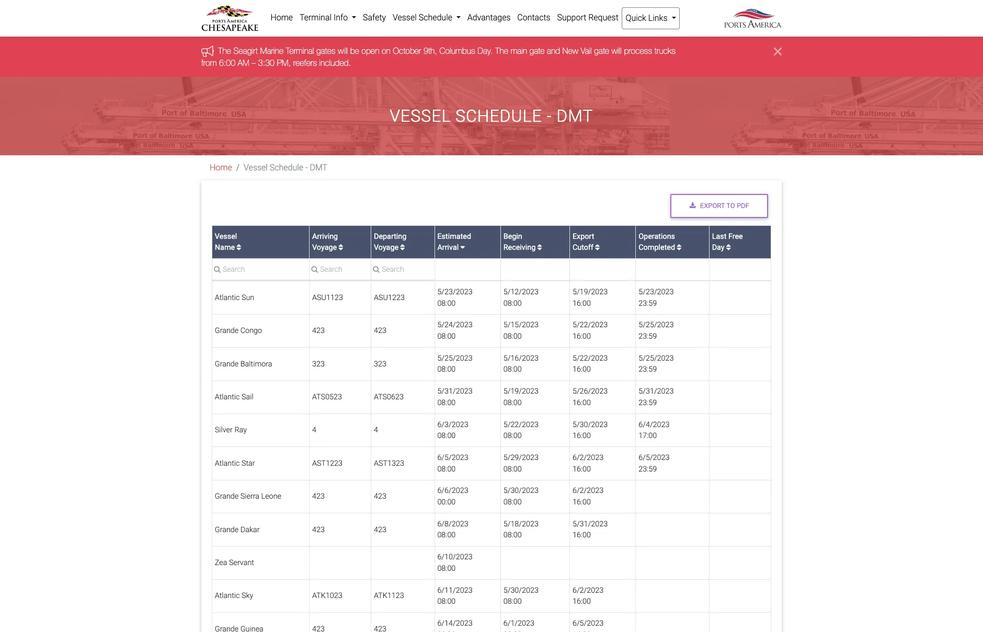 Task type: vqa. For each thing, say whether or not it's contained in the screenshot.


Task type: describe. For each thing, give the bounding box(es) containing it.
5/26/2023
[[573, 387, 608, 396]]

5/22/2023 16:00 for 5/15/2023
[[573, 321, 608, 341]]

1 vertical spatial schedule
[[456, 106, 543, 126]]

5/22/2023 for 5/15/2023 08:00
[[573, 321, 608, 330]]

08:00 up the 5/18/2023
[[504, 498, 522, 507]]

6/6/2023
[[438, 487, 469, 496]]

trucks
[[655, 46, 676, 56]]

grande congo
[[215, 327, 262, 336]]

grande for grande baltimora
[[215, 360, 239, 369]]

last
[[713, 232, 727, 241]]

leone
[[261, 493, 282, 502]]

arrival
[[438, 243, 459, 252]]

5/23/2023 for 23:59
[[639, 288, 674, 297]]

the seagirt marine terminal gates will be open on october 9th, columbus day. the main gate and new vail gate will process trucks from 6:00 am – 3:30 pm, reefers included.
[[202, 46, 676, 67]]

close image
[[775, 45, 782, 58]]

asu1123
[[312, 293, 343, 302]]

5/19/2023 16:00
[[573, 288, 608, 308]]

5/15/2023
[[504, 321, 539, 330]]

vessel schedule
[[393, 13, 455, 23]]

5/22/2023 16:00 for 5/16/2023
[[573, 354, 608, 374]]

open
[[362, 46, 380, 56]]

arriving
[[312, 232, 338, 241]]

6/5/2023 for 23:59
[[639, 454, 670, 463]]

08:00 inside the 5/19/2023 08:00
[[504, 399, 522, 408]]

export for export cutoff
[[573, 232, 595, 241]]

16:00 for 6/11/2023 08:00
[[573, 598, 591, 607]]

0 vertical spatial vessel schedule - dmt
[[390, 106, 594, 126]]

5/15/2023 08:00
[[504, 321, 539, 341]]

5/16/2023 08:00
[[504, 354, 539, 374]]

completed
[[639, 243, 676, 252]]

5/12/2023 08:00
[[504, 288, 539, 308]]

2 vertical spatial 5/22/2023
[[504, 421, 539, 429]]

atlantic for atlantic sky
[[215, 592, 240, 601]]

grande baltimora
[[215, 360, 272, 369]]

zea
[[215, 559, 227, 568]]

baltimora
[[241, 360, 272, 369]]

5/18/2023
[[504, 520, 539, 529]]

5/23/2023 08:00
[[438, 288, 473, 308]]

servant
[[229, 559, 254, 568]]

last free day
[[713, 232, 744, 252]]

and
[[547, 46, 561, 56]]

advantages
[[468, 13, 511, 23]]

vessel schedule link
[[390, 7, 464, 28]]

download image
[[690, 203, 696, 210]]

sierra
[[241, 493, 260, 502]]

export to pdf
[[701, 202, 750, 210]]

08:00 inside the 5/18/2023 08:00
[[504, 531, 522, 540]]

receiving
[[504, 243, 536, 252]]

the seagirt marine terminal gates will be open on october 9th, columbus day. the main gate and new vail gate will process trucks from 6:00 am – 3:30 pm, reefers included. alert
[[0, 37, 984, 77]]

6/8/2023
[[438, 520, 469, 529]]

5/30/2023 for 6/6/2023 00:00
[[504, 487, 539, 496]]

0 vertical spatial home link
[[267, 7, 297, 28]]

08:00 inside 6/11/2023 08:00
[[438, 598, 456, 607]]

ray
[[235, 426, 247, 435]]

info
[[334, 13, 348, 23]]

2 the from the left
[[496, 46, 509, 56]]

6/4/2023
[[639, 421, 670, 429]]

the seagirt marine terminal gates will be open on october 9th, columbus day. the main gate and new vail gate will process trucks from 6:00 am – 3:30 pm, reefers included. link
[[202, 46, 676, 67]]

9th,
[[424, 46, 437, 56]]

ast1223
[[312, 459, 343, 468]]

grande for grande congo
[[215, 327, 239, 336]]

5/31/2023 for 23:59
[[639, 387, 674, 396]]

october
[[393, 46, 422, 56]]

6/11/2023
[[438, 587, 473, 595]]

support
[[558, 13, 587, 23]]

16:00 for 5/23/2023 08:00
[[573, 299, 591, 308]]

16:00 for 5/25/2023 08:00
[[573, 366, 591, 374]]

0 vertical spatial 5/30/2023
[[573, 421, 608, 429]]

0 vertical spatial dmt
[[557, 106, 594, 126]]

6/4/2023 17:00
[[639, 421, 670, 441]]

5/22/2023 08:00
[[504, 421, 539, 441]]

6/2/2023 for 6/5/2023
[[573, 454, 604, 463]]

export for export to pdf
[[701, 202, 726, 210]]

be
[[351, 46, 360, 56]]

vail
[[581, 46, 592, 56]]

16:00 for 5/31/2023 08:00
[[573, 399, 591, 408]]

0 horizontal spatial dmt
[[310, 163, 328, 173]]

operations
[[639, 232, 676, 241]]

00:00
[[438, 498, 456, 507]]

asu1223
[[374, 293, 405, 302]]

pm,
[[277, 58, 291, 67]]

support request link
[[554, 7, 622, 28]]

23:59 for 5/12/2023 08:00
[[639, 299, 657, 308]]

23:59 for 5/19/2023 08:00
[[639, 399, 657, 408]]

am
[[238, 58, 250, 67]]

atlantic for atlantic star
[[215, 459, 240, 468]]

free
[[729, 232, 744, 241]]

5/19/2023 08:00
[[504, 387, 539, 408]]

6/3/2023
[[438, 421, 469, 429]]

grande for grande dakar
[[215, 526, 239, 535]]

6/5/2023 for 08:00
[[438, 454, 469, 463]]

2 4 from the left
[[374, 426, 378, 435]]

gates
[[317, 46, 336, 56]]

sun
[[242, 293, 255, 302]]

1 the from the left
[[218, 46, 231, 56]]

08:00 inside 5/23/2023 08:00
[[438, 299, 456, 308]]

6/3/2023 08:00
[[438, 421, 469, 441]]

5/31/2023 for 16:00
[[573, 520, 608, 529]]

atlantic for atlantic sail
[[215, 393, 240, 402]]

export cutoff
[[573, 232, 595, 252]]

terminal inside the seagirt marine terminal gates will be open on october 9th, columbus day. the main gate and new vail gate will process trucks from 6:00 am – 3:30 pm, reefers included.
[[286, 46, 314, 56]]

5/30/2023 for 6/11/2023 08:00
[[504, 587, 539, 595]]

0 vertical spatial terminal
[[300, 13, 332, 23]]

begin
[[504, 232, 523, 241]]

5/24/2023
[[438, 321, 473, 330]]

reefers
[[293, 58, 317, 67]]

1 vertical spatial home
[[210, 163, 232, 173]]

quick
[[626, 13, 647, 23]]

5/29/2023 08:00
[[504, 454, 539, 474]]

departing
[[374, 232, 407, 241]]

16:00 for 6/3/2023 08:00
[[573, 432, 591, 441]]

request
[[589, 13, 619, 23]]

5/30/2023 08:00 for 6/6/2023
[[504, 487, 539, 507]]

estimated
[[438, 232, 472, 241]]

08:00 inside the 6/10/2023 08:00
[[438, 565, 456, 574]]

ast1323
[[374, 459, 405, 468]]

6/2/2023 16:00 for 6/6/2023
[[573, 487, 604, 507]]

contacts link
[[514, 7, 554, 28]]

08:00 inside 5/29/2023 08:00
[[504, 465, 522, 474]]

6/10/2023 08:00
[[438, 553, 473, 574]]

08:00 inside 5/22/2023 08:00
[[504, 432, 522, 441]]

atlantic sky
[[215, 592, 253, 601]]

08:00 inside 6/3/2023 08:00
[[438, 432, 456, 441]]

links
[[649, 13, 668, 23]]

5/31/2023 16:00
[[573, 520, 608, 540]]

day
[[713, 243, 725, 252]]

atk1023
[[312, 592, 343, 601]]

23:59 for 5/16/2023 08:00
[[639, 366, 657, 374]]

atlantic sun
[[215, 293, 255, 302]]

1 vertical spatial -
[[306, 163, 308, 173]]

16:00 for 6/5/2023 08:00
[[573, 465, 591, 474]]

23:59 for 5/29/2023 08:00
[[639, 465, 657, 474]]

contacts
[[518, 13, 551, 23]]

5/25/2023 23:59 for 5/15/2023
[[639, 321, 674, 341]]

5/31/2023 08:00
[[438, 387, 473, 408]]

vessel name
[[215, 232, 237, 252]]

2 323 from the left
[[374, 360, 387, 369]]

1 will from the left
[[338, 46, 348, 56]]

seagirt
[[234, 46, 258, 56]]

08:00 inside 5/25/2023 08:00
[[438, 366, 456, 374]]



Task type: locate. For each thing, give the bounding box(es) containing it.
5/25/2023 down the 5/24/2023 08:00
[[438, 354, 473, 363]]

08:00 inside the 5/12/2023 08:00
[[504, 299, 522, 308]]

on
[[382, 46, 391, 56]]

dakar
[[241, 526, 260, 535]]

0 vertical spatial 6/2/2023
[[573, 454, 604, 463]]

08:00 up 5/29/2023 at right bottom
[[504, 432, 522, 441]]

08:00 down 5/12/2023
[[504, 299, 522, 308]]

begin receiving
[[504, 232, 536, 252]]

2 horizontal spatial schedule
[[456, 106, 543, 126]]

6 16:00 from the top
[[573, 465, 591, 474]]

0 horizontal spatial voyage
[[312, 243, 337, 252]]

1 vertical spatial export
[[573, 232, 595, 241]]

1 5/22/2023 16:00 from the top
[[573, 321, 608, 341]]

5/25/2023 23:59 up 5/31/2023 23:59
[[639, 354, 674, 374]]

1 horizontal spatial 5/23/2023
[[639, 288, 674, 297]]

vessel schedule - dmt
[[390, 106, 594, 126], [244, 163, 328, 173]]

5/25/2023 down "5/23/2023 23:59"
[[639, 321, 674, 330]]

5/23/2023 for 08:00
[[438, 288, 473, 297]]

23:59 for 5/15/2023 08:00
[[639, 332, 657, 341]]

cutoff
[[573, 243, 594, 252]]

0 vertical spatial 5/30/2023 08:00
[[504, 487, 539, 507]]

2 6/2/2023 16:00 from the top
[[573, 487, 604, 507]]

support request
[[558, 13, 619, 23]]

5/30/2023 08:00 up the 5/18/2023
[[504, 487, 539, 507]]

5/29/2023
[[504, 454, 539, 463]]

08:00 down 5/16/2023
[[504, 366, 522, 374]]

4 grande from the top
[[215, 526, 239, 535]]

0 horizontal spatial will
[[338, 46, 348, 56]]

6/2/2023 for 6/11/2023
[[573, 587, 604, 595]]

1 horizontal spatial 5/31/2023
[[573, 520, 608, 529]]

2 vertical spatial 6/2/2023 16:00
[[573, 587, 604, 607]]

2 grande from the top
[[215, 360, 239, 369]]

1 vertical spatial 5/22/2023
[[573, 354, 608, 363]]

5/30/2023 down 5/26/2023 16:00
[[573, 421, 608, 429]]

1 horizontal spatial 323
[[374, 360, 387, 369]]

1 horizontal spatial vessel schedule - dmt
[[390, 106, 594, 126]]

5/25/2023 for 5/15/2023
[[639, 321, 674, 330]]

08:00 up "6/1/2023"
[[504, 598, 522, 607]]

0 horizontal spatial vessel schedule - dmt
[[244, 163, 328, 173]]

voyage inside arriving voyage
[[312, 243, 337, 252]]

0 horizontal spatial the
[[218, 46, 231, 56]]

6/5/2023 08:00
[[438, 454, 469, 474]]

5/22/2023 up 5/26/2023
[[573, 354, 608, 363]]

08:00 down 6/8/2023
[[438, 531, 456, 540]]

23:59 inside "5/23/2023 23:59"
[[639, 299, 657, 308]]

323
[[312, 360, 325, 369], [374, 360, 387, 369]]

grande sierra leone
[[215, 493, 282, 502]]

08:00 inside the 5/24/2023 08:00
[[438, 332, 456, 341]]

will left process
[[612, 46, 622, 56]]

1 horizontal spatial home
[[271, 13, 293, 23]]

from
[[202, 58, 217, 67]]

operations completed
[[639, 232, 676, 252]]

0 horizontal spatial export
[[573, 232, 595, 241]]

08:00 down 6/11/2023
[[438, 598, 456, 607]]

1 voyage from the left
[[312, 243, 337, 252]]

16:00 for 5/24/2023 08:00
[[573, 332, 591, 341]]

export to pdf link
[[671, 194, 769, 218]]

-
[[547, 106, 552, 126], [306, 163, 308, 173]]

5/30/2023
[[573, 421, 608, 429], [504, 487, 539, 496], [504, 587, 539, 595]]

0 horizontal spatial 6/5/2023
[[438, 454, 469, 463]]

quick links link
[[622, 7, 680, 29]]

6/8/2023 08:00
[[438, 520, 469, 540]]

voyage for departing voyage
[[374, 243, 399, 252]]

0 vertical spatial export
[[701, 202, 726, 210]]

export
[[701, 202, 726, 210], [573, 232, 595, 241]]

4 23:59 from the top
[[639, 399, 657, 408]]

5/23/2023 up 5/24/2023
[[438, 288, 473, 297]]

1 323 from the left
[[312, 360, 325, 369]]

08:00 inside 6/5/2023 08:00
[[438, 465, 456, 474]]

08:00 down the 5/15/2023
[[504, 332, 522, 341]]

16:00 for 6/8/2023 08:00
[[573, 531, 591, 540]]

terminal info
[[300, 13, 350, 23]]

grande left dakar
[[215, 526, 239, 535]]

2 5/25/2023 23:59 from the top
[[639, 354, 674, 374]]

08:00
[[438, 299, 456, 308], [504, 299, 522, 308], [438, 332, 456, 341], [504, 332, 522, 341], [438, 366, 456, 374], [504, 366, 522, 374], [438, 399, 456, 408], [504, 399, 522, 408], [438, 432, 456, 441], [504, 432, 522, 441], [438, 465, 456, 474], [504, 465, 522, 474], [504, 498, 522, 507], [438, 531, 456, 540], [504, 531, 522, 540], [438, 565, 456, 574], [438, 598, 456, 607], [504, 598, 522, 607]]

2 gate from the left
[[595, 46, 610, 56]]

1 gate from the left
[[530, 46, 545, 56]]

atlantic for atlantic sun
[[215, 293, 240, 302]]

5/25/2023 23:59 for 5/16/2023
[[639, 354, 674, 374]]

5/19/2023 down 5/16/2023 08:00
[[504, 387, 539, 396]]

4
[[312, 426, 317, 435], [374, 426, 378, 435]]

08:00 up 5/24/2023
[[438, 299, 456, 308]]

export up cutoff
[[573, 232, 595, 241]]

5/30/2023 down 5/29/2023 08:00
[[504, 487, 539, 496]]

1 16:00 from the top
[[573, 299, 591, 308]]

2 horizontal spatial 6/5/2023
[[639, 454, 670, 463]]

advantages link
[[464, 7, 514, 28]]

gate
[[530, 46, 545, 56], [595, 46, 610, 56]]

1 horizontal spatial 6/5/2023
[[573, 620, 604, 629]]

2 23:59 from the top
[[639, 332, 657, 341]]

0 vertical spatial 5/22/2023
[[573, 321, 608, 330]]

main
[[511, 46, 528, 56]]

5/22/2023 down 5/19/2023 16:00
[[573, 321, 608, 330]]

sail
[[242, 393, 254, 402]]

columbus
[[440, 46, 476, 56]]

5/23/2023
[[438, 288, 473, 297], [639, 288, 674, 297]]

3 23:59 from the top
[[639, 366, 657, 374]]

1 horizontal spatial will
[[612, 46, 622, 56]]

1 vertical spatial 5/30/2023 08:00
[[504, 587, 539, 607]]

arriving voyage
[[312, 232, 339, 252]]

08:00 up 6/3/2023
[[438, 399, 456, 408]]

0 vertical spatial 5/22/2023 16:00
[[573, 321, 608, 341]]

pdf
[[737, 202, 750, 210]]

5/30/2023 16:00
[[573, 421, 608, 441]]

5/22/2023 16:00 down 5/19/2023 16:00
[[573, 321, 608, 341]]

6/1/2023
[[504, 620, 535, 629]]

2 5/30/2023 08:00 from the top
[[504, 587, 539, 607]]

1 horizontal spatial the
[[496, 46, 509, 56]]

2 atlantic from the top
[[215, 393, 240, 402]]

atlantic left star
[[215, 459, 240, 468]]

bullhorn image
[[202, 45, 218, 57]]

0 horizontal spatial 4
[[312, 426, 317, 435]]

3 16:00 from the top
[[573, 366, 591, 374]]

16:00 inside 5/19/2023 16:00
[[573, 299, 591, 308]]

6:00
[[219, 58, 236, 67]]

1 horizontal spatial dmt
[[557, 106, 594, 126]]

1 23:59 from the top
[[639, 299, 657, 308]]

sky
[[242, 592, 253, 601]]

5/25/2023 for 5/16/2023
[[639, 354, 674, 363]]

atlantic
[[215, 293, 240, 302], [215, 393, 240, 402], [215, 459, 240, 468], [215, 592, 240, 601]]

process
[[625, 46, 653, 56]]

1 vertical spatial home link
[[210, 163, 232, 173]]

3 grande from the top
[[215, 493, 239, 502]]

2 vertical spatial 6/2/2023
[[573, 587, 604, 595]]

0 horizontal spatial schedule
[[270, 163, 304, 173]]

5/31/2023 for 08:00
[[438, 387, 473, 396]]

6/2/2023
[[573, 454, 604, 463], [573, 487, 604, 496], [573, 587, 604, 595]]

08:00 inside the 5/15/2023 08:00
[[504, 332, 522, 341]]

terminal info link
[[297, 7, 360, 28]]

4 down ats0523
[[312, 426, 317, 435]]

6/2/2023 16:00 for 6/5/2023
[[573, 454, 604, 474]]

atlantic left sail
[[215, 393, 240, 402]]

atk1123
[[374, 592, 404, 601]]

08:00 down 6/10/2023
[[438, 565, 456, 574]]

1 6/2/2023 16:00 from the top
[[573, 454, 604, 474]]

16:00 for 6/6/2023 00:00
[[573, 498, 591, 507]]

5/23/2023 down completed
[[639, 288, 674, 297]]

2 horizontal spatial 5/31/2023
[[639, 387, 674, 396]]

atlantic left sun
[[215, 293, 240, 302]]

terminal up reefers
[[286, 46, 314, 56]]

6/6/2023 00:00
[[438, 487, 469, 507]]

3 atlantic from the top
[[215, 459, 240, 468]]

0 vertical spatial -
[[547, 106, 552, 126]]

0 horizontal spatial 5/31/2023
[[438, 387, 473, 396]]

5/19/2023 for 16:00
[[573, 288, 608, 297]]

1 vertical spatial 5/19/2023
[[504, 387, 539, 396]]

2 voyage from the left
[[374, 243, 399, 252]]

2 16:00 from the top
[[573, 332, 591, 341]]

5/25/2023 23:59 down "5/23/2023 23:59"
[[639, 321, 674, 341]]

0 horizontal spatial 323
[[312, 360, 325, 369]]

1 5/23/2023 from the left
[[438, 288, 473, 297]]

8 16:00 from the top
[[573, 531, 591, 540]]

grande left baltimora
[[215, 360, 239, 369]]

5/30/2023 08:00 up "6/1/2023"
[[504, 587, 539, 607]]

5/22/2023 16:00 up 5/26/2023
[[573, 354, 608, 374]]

0 vertical spatial 5/25/2023 23:59
[[639, 321, 674, 341]]

5/19/2023 down cutoff
[[573, 288, 608, 297]]

08:00 up 5/22/2023 08:00
[[504, 399, 522, 408]]

08:00 inside 5/31/2023 08:00
[[438, 399, 456, 408]]

0 horizontal spatial gate
[[530, 46, 545, 56]]

atlantic left sky
[[215, 592, 240, 601]]

1 vertical spatial 5/30/2023
[[504, 487, 539, 496]]

08:00 up 6/6/2023
[[438, 465, 456, 474]]

voyage down departing
[[374, 243, 399, 252]]

gate left and
[[530, 46, 545, 56]]

ats0623
[[374, 393, 404, 402]]

16:00
[[573, 299, 591, 308], [573, 332, 591, 341], [573, 366, 591, 374], [573, 399, 591, 408], [573, 432, 591, 441], [573, 465, 591, 474], [573, 498, 591, 507], [573, 531, 591, 540], [573, 598, 591, 607]]

safety
[[363, 13, 386, 23]]

2 vertical spatial schedule
[[270, 163, 304, 173]]

voyage for arriving voyage
[[312, 243, 337, 252]]

9 16:00 from the top
[[573, 598, 591, 607]]

4 16:00 from the top
[[573, 399, 591, 408]]

5 16:00 from the top
[[573, 432, 591, 441]]

1 6/2/2023 from the top
[[573, 454, 604, 463]]

1 4 from the left
[[312, 426, 317, 435]]

1 horizontal spatial home link
[[267, 7, 297, 28]]

6/2/2023 for 6/6/2023
[[573, 487, 604, 496]]

0 vertical spatial schedule
[[419, 13, 453, 23]]

08:00 down 5/29/2023 at right bottom
[[504, 465, 522, 474]]

new
[[563, 46, 579, 56]]

5/22/2023 down the 5/19/2023 08:00 in the bottom of the page
[[504, 421, 539, 429]]

1 horizontal spatial 5/19/2023
[[573, 288, 608, 297]]

5/23/2023 23:59
[[639, 288, 674, 308]]

1 horizontal spatial voyage
[[374, 243, 399, 252]]

0 horizontal spatial 5/23/2023
[[438, 288, 473, 297]]

atlantic star
[[215, 459, 255, 468]]

16:00 inside 5/26/2023 16:00
[[573, 399, 591, 408]]

16:00 inside 5/30/2023 16:00
[[573, 432, 591, 441]]

will
[[338, 46, 348, 56], [612, 46, 622, 56]]

grande left sierra
[[215, 493, 239, 502]]

1 horizontal spatial schedule
[[419, 13, 453, 23]]

the up 6:00
[[218, 46, 231, 56]]

0 vertical spatial 5/19/2023
[[573, 288, 608, 297]]

will left be
[[338, 46, 348, 56]]

to
[[727, 202, 736, 210]]

323 up ats0623
[[374, 360, 387, 369]]

5/30/2023 08:00 for 6/11/2023
[[504, 587, 539, 607]]

2 will from the left
[[612, 46, 622, 56]]

None field
[[212, 265, 309, 281], [310, 265, 371, 281], [372, 265, 435, 281], [212, 265, 309, 281], [310, 265, 371, 281], [372, 265, 435, 281]]

1 5/30/2023 08:00 from the top
[[504, 487, 539, 507]]

voyage inside departing voyage
[[374, 243, 399, 252]]

3:30
[[258, 58, 275, 67]]

08:00 inside '6/8/2023 08:00'
[[438, 531, 456, 540]]

1 vertical spatial dmt
[[310, 163, 328, 173]]

08:00 down 5/24/2023
[[438, 332, 456, 341]]

1 5/25/2023 23:59 from the top
[[639, 321, 674, 341]]

0 horizontal spatial home link
[[210, 163, 232, 173]]

23:59 inside 6/5/2023 23:59
[[639, 465, 657, 474]]

2 5/23/2023 from the left
[[639, 288, 674, 297]]

1 vertical spatial terminal
[[286, 46, 314, 56]]

0 vertical spatial 6/2/2023 16:00
[[573, 454, 604, 474]]

export left to
[[701, 202, 726, 210]]

voyage down arriving
[[312, 243, 337, 252]]

5/26/2023 16:00
[[573, 387, 608, 408]]

1 vertical spatial vessel schedule - dmt
[[244, 163, 328, 173]]

6/10/2023
[[438, 553, 473, 562]]

name
[[215, 243, 235, 252]]

6/2/2023 16:00
[[573, 454, 604, 474], [573, 487, 604, 507], [573, 587, 604, 607]]

7 16:00 from the top
[[573, 498, 591, 507]]

5/22/2023 for 5/16/2023 08:00
[[573, 354, 608, 363]]

1 vertical spatial 6/2/2023 16:00
[[573, 487, 604, 507]]

home link
[[267, 7, 297, 28], [210, 163, 232, 173]]

2 6/2/2023 from the top
[[573, 487, 604, 496]]

323 up ats0523
[[312, 360, 325, 369]]

congo
[[241, 327, 262, 336]]

6/2/2023 16:00 for 6/11/2023
[[573, 587, 604, 607]]

08:00 down the 5/18/2023
[[504, 531, 522, 540]]

0 horizontal spatial -
[[306, 163, 308, 173]]

silver ray
[[215, 426, 247, 435]]

0 horizontal spatial 5/19/2023
[[504, 387, 539, 396]]

5/24/2023 08:00
[[438, 321, 473, 341]]

08:00 down 6/3/2023
[[438, 432, 456, 441]]

1 grande from the top
[[215, 327, 239, 336]]

voyage
[[312, 243, 337, 252], [374, 243, 399, 252]]

5/25/2023 08:00
[[438, 354, 473, 374]]

star
[[242, 459, 255, 468]]

0 horizontal spatial home
[[210, 163, 232, 173]]

08:00 up 5/31/2023 08:00
[[438, 366, 456, 374]]

23:59
[[639, 299, 657, 308], [639, 332, 657, 341], [639, 366, 657, 374], [639, 399, 657, 408], [639, 465, 657, 474]]

1 vertical spatial 5/25/2023 23:59
[[639, 354, 674, 374]]

export inside 'export to pdf' link
[[701, 202, 726, 210]]

departing voyage
[[374, 232, 407, 252]]

6/14/2023
[[438, 620, 473, 629]]

6/11/2023 08:00
[[438, 587, 473, 607]]

5/18/2023 08:00
[[504, 520, 539, 540]]

1 horizontal spatial -
[[547, 106, 552, 126]]

1 horizontal spatial 4
[[374, 426, 378, 435]]

5 23:59 from the top
[[639, 465, 657, 474]]

terminal
[[300, 13, 332, 23], [286, 46, 314, 56]]

4 down ats0623
[[374, 426, 378, 435]]

grande left congo
[[215, 327, 239, 336]]

the right the day.
[[496, 46, 509, 56]]

5/19/2023 for 08:00
[[504, 387, 539, 396]]

3 6/2/2023 16:00 from the top
[[573, 587, 604, 607]]

1 horizontal spatial export
[[701, 202, 726, 210]]

1 vertical spatial 6/2/2023
[[573, 487, 604, 496]]

1 horizontal spatial gate
[[595, 46, 610, 56]]

4 atlantic from the top
[[215, 592, 240, 601]]

5/30/2023 up "6/1/2023"
[[504, 587, 539, 595]]

0 vertical spatial home
[[271, 13, 293, 23]]

5/25/2023 up 5/31/2023 23:59
[[639, 354, 674, 363]]

08:00 inside 5/16/2023 08:00
[[504, 366, 522, 374]]

23:59 inside 5/31/2023 23:59
[[639, 399, 657, 408]]

grande for grande sierra leone
[[215, 493, 239, 502]]

terminal left the info
[[300, 13, 332, 23]]

gate right vail
[[595, 46, 610, 56]]

3 6/2/2023 from the top
[[573, 587, 604, 595]]

marine
[[260, 46, 284, 56]]

grande dakar
[[215, 526, 260, 535]]

16:00 inside the 5/31/2023 16:00
[[573, 531, 591, 540]]

1 atlantic from the top
[[215, 293, 240, 302]]

2 vertical spatial 5/30/2023
[[504, 587, 539, 595]]

quick links
[[626, 13, 670, 23]]

1 vertical spatial 5/22/2023 16:00
[[573, 354, 608, 374]]

5/12/2023
[[504, 288, 539, 297]]

5/30/2023 08:00
[[504, 487, 539, 507], [504, 587, 539, 607]]

2 5/22/2023 16:00 from the top
[[573, 354, 608, 374]]



